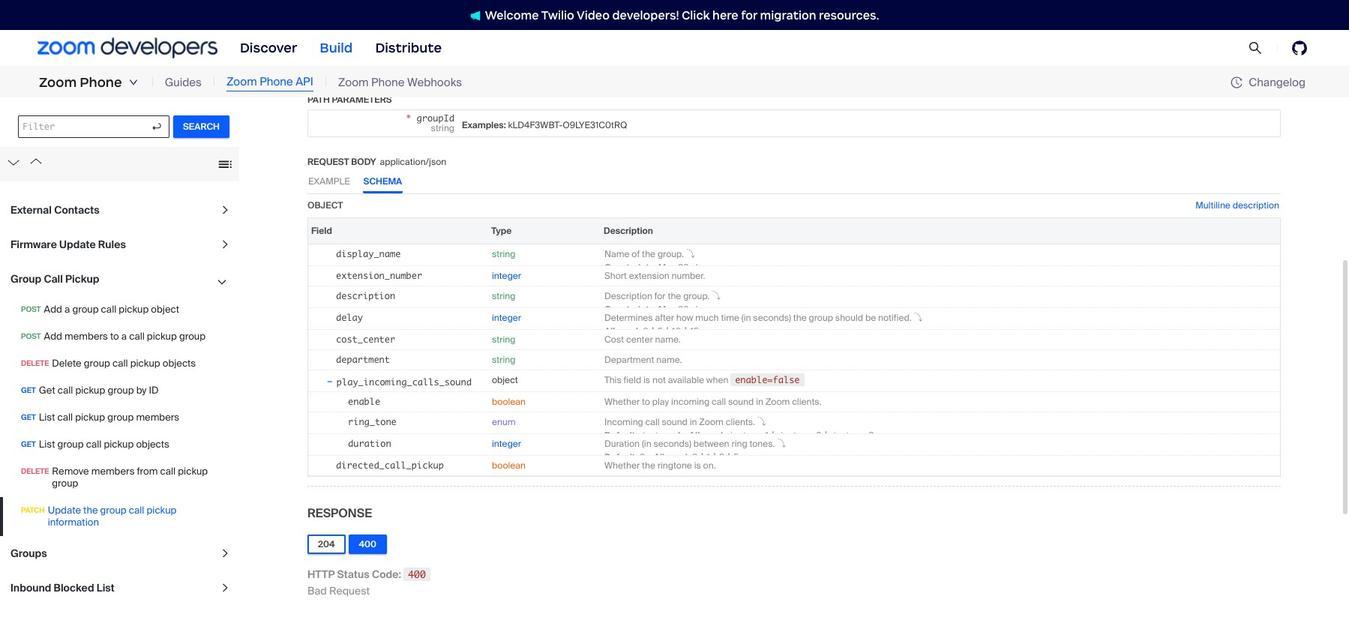 Task type: describe. For each thing, give the bounding box(es) containing it.
zoom developer logo image
[[37, 38, 217, 58]]

history image down search icon
[[1231, 76, 1249, 88]]

type
[[491, 225, 512, 237]]

zoom for zoom phone webhooks
[[338, 75, 369, 90]]

guides
[[165, 75, 202, 90]]

description
[[1233, 199, 1279, 211]]

developers!
[[612, 8, 679, 22]]

path
[[307, 94, 330, 106]]

1 boolean from the top
[[492, 396, 526, 408]]

status
[[337, 567, 370, 581]]

zoom phone webhooks link
[[338, 74, 462, 91]]

guides link
[[165, 74, 202, 91]]

welcome
[[485, 8, 539, 22]]

zoom phone
[[39, 74, 122, 91]]

0 vertical spatial object
[[307, 199, 343, 211]]

code:
[[372, 567, 401, 581]]

video
[[577, 8, 610, 22]]

request for request body application/json
[[307, 156, 349, 168]]

request body application/json
[[307, 156, 446, 168]]

changelog
[[1249, 75, 1306, 90]]

2 integer from the top
[[492, 312, 521, 324]]

400 inside button
[[359, 538, 377, 550]]

bad
[[307, 584, 327, 597]]

notification image
[[470, 10, 485, 21]]

response
[[307, 505, 372, 521]]

phone for zoom phone webhooks
[[371, 75, 405, 90]]

multiline
[[1196, 199, 1231, 211]]

api
[[296, 74, 313, 89]]

2 string from the top
[[492, 290, 516, 302]]

here
[[713, 8, 738, 22]]

1 integer from the top
[[492, 270, 521, 282]]

zoom for zoom phone api
[[226, 74, 257, 89]]

phone for zoom phone api
[[260, 74, 293, 89]]

http status code: 400 bad request
[[307, 567, 426, 597]]

application/json
[[380, 156, 446, 168]]

migration
[[760, 8, 816, 22]]

phone for zoom phone
[[80, 74, 122, 91]]

down image
[[129, 78, 138, 87]]

multiline description
[[1196, 199, 1279, 211]]

2 boolean from the top
[[492, 460, 526, 472]]



Task type: vqa. For each thing, say whether or not it's contained in the screenshot.
query-string parameters
no



Task type: locate. For each thing, give the bounding box(es) containing it.
changelog link
[[1231, 75, 1306, 90]]

3 integer from the top
[[492, 438, 521, 450]]

for
[[741, 8, 757, 22]]

object up the "enum"
[[492, 374, 518, 386]]

3 phone from the left
[[371, 75, 405, 90]]

string
[[492, 248, 516, 260], [492, 290, 516, 302], [492, 334, 516, 346], [492, 354, 516, 366]]

resources.
[[819, 8, 879, 22]]

history image
[[1231, 76, 1249, 88], [1231, 76, 1243, 88]]

zoom phone api
[[226, 74, 313, 89]]

1 request from the top
[[307, 52, 363, 67]]

click
[[682, 8, 710, 22]]

0 horizontal spatial zoom
[[39, 74, 77, 91]]

boolean up the "enum"
[[492, 396, 526, 408]]

0 vertical spatial integer
[[492, 270, 521, 282]]

1 horizontal spatial zoom
[[226, 74, 257, 89]]

1 string from the top
[[492, 248, 516, 260]]

0 vertical spatial 400
[[359, 538, 377, 550]]

4 string from the top
[[492, 354, 516, 366]]

phone inside zoom phone api link
[[260, 74, 293, 89]]

github image
[[1292, 40, 1307, 55]]

zoom phone webhooks
[[338, 75, 462, 90]]

boolean down the "enum"
[[492, 460, 526, 472]]

enum
[[492, 416, 516, 428]]

request up api on the top
[[307, 52, 363, 67]]

request for request
[[307, 52, 363, 67]]

notification image
[[470, 10, 480, 21]]

2 zoom from the left
[[226, 74, 257, 89]]

boolean
[[492, 396, 526, 408], [492, 460, 526, 472]]

1 vertical spatial integer
[[492, 312, 521, 324]]

welcome twilio video developers! click here for migration resources. link
[[455, 7, 894, 23]]

github image
[[1292, 40, 1307, 55]]

webhooks
[[407, 75, 462, 90]]

object down request body application/json
[[307, 199, 343, 211]]

phone up parameters
[[371, 75, 405, 90]]

2 horizontal spatial zoom
[[338, 75, 369, 90]]

400 inside http status code: 400 bad request
[[408, 568, 426, 580]]

1 vertical spatial boolean
[[492, 460, 526, 472]]

body
[[351, 156, 376, 168]]

welcome twilio video developers! click here for migration resources.
[[485, 8, 879, 22]]

request left body
[[307, 156, 349, 168]]

1 zoom from the left
[[39, 74, 77, 91]]

zoom for zoom phone
[[39, 74, 77, 91]]

1 vertical spatial object
[[492, 374, 518, 386]]

400 right code:
[[408, 568, 426, 580]]

zoom phone api link
[[226, 74, 313, 91]]

1 horizontal spatial object
[[492, 374, 518, 386]]

2 horizontal spatial phone
[[371, 75, 405, 90]]

1 vertical spatial 400
[[408, 568, 426, 580]]

3 zoom from the left
[[338, 75, 369, 90]]

object
[[307, 199, 343, 211], [492, 374, 518, 386]]

phone inside zoom phone webhooks link
[[371, 75, 405, 90]]

0 vertical spatial request
[[307, 52, 363, 67]]

http
[[307, 567, 335, 581]]

integer
[[492, 270, 521, 282], [492, 312, 521, 324], [492, 438, 521, 450]]

2 vertical spatial integer
[[492, 438, 521, 450]]

1 phone from the left
[[80, 74, 122, 91]]

parameters
[[332, 94, 392, 106]]

1 horizontal spatial phone
[[260, 74, 293, 89]]

1 horizontal spatial 400
[[408, 568, 426, 580]]

phone left down image
[[80, 74, 122, 91]]

0 vertical spatial boolean
[[492, 396, 526, 408]]

path parameters
[[307, 94, 392, 106]]

twilio
[[541, 8, 574, 22]]

400 up status
[[359, 538, 377, 550]]

2 request from the top
[[307, 156, 349, 168]]

search image
[[1249, 41, 1262, 55]]

zoom
[[39, 74, 77, 91], [226, 74, 257, 89], [338, 75, 369, 90]]

phone
[[80, 74, 122, 91], [260, 74, 293, 89], [371, 75, 405, 90]]

204 button
[[307, 535, 345, 554]]

204
[[318, 538, 335, 550]]

0 horizontal spatial 400
[[359, 538, 377, 550]]

request
[[307, 52, 363, 67], [307, 156, 349, 168]]

400 button
[[348, 535, 387, 554]]

2 phone from the left
[[260, 74, 293, 89]]

history image left changelog
[[1231, 76, 1243, 88]]

phone left api on the top
[[260, 74, 293, 89]]

search image
[[1249, 41, 1262, 55]]

3 string from the top
[[492, 334, 516, 346]]

400
[[359, 538, 377, 550], [408, 568, 426, 580]]

1 vertical spatial request
[[307, 156, 349, 168]]

request
[[329, 584, 370, 597]]

0 horizontal spatial object
[[307, 199, 343, 211]]

0 horizontal spatial phone
[[80, 74, 122, 91]]



